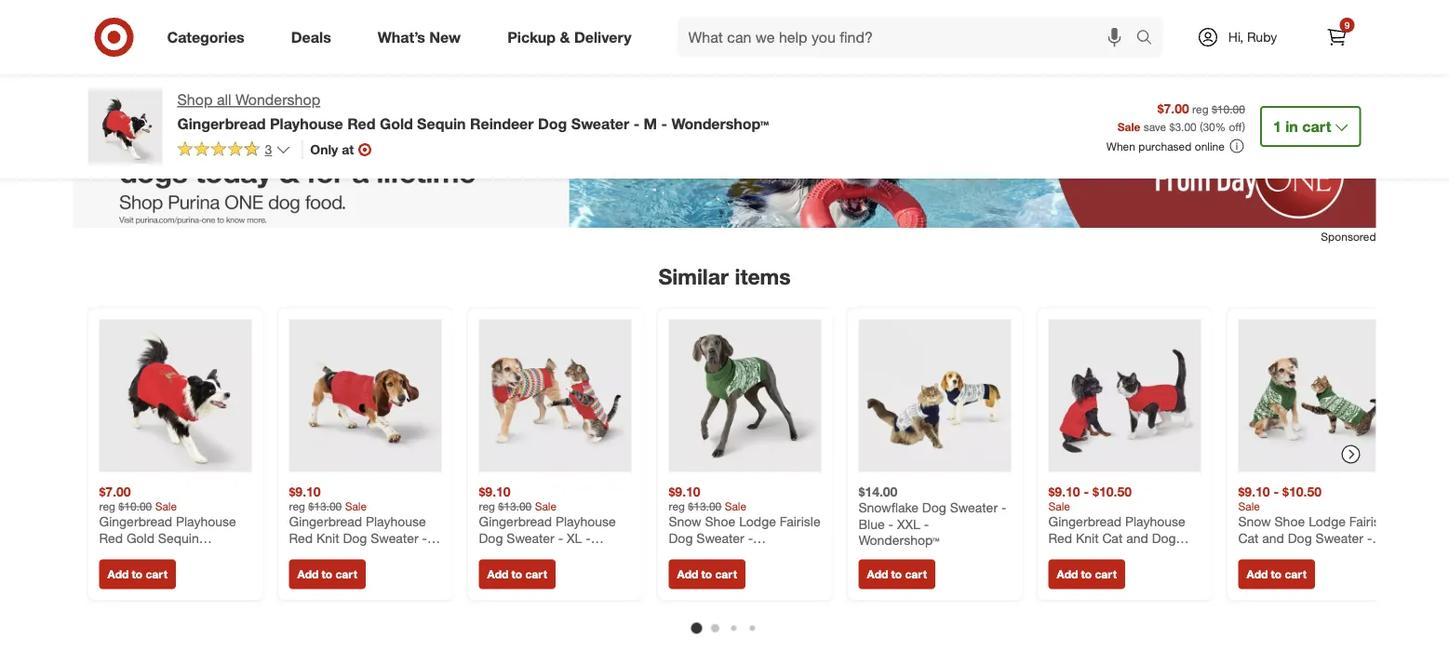 Task type: vqa. For each thing, say whether or not it's contained in the screenshot.
Find Stores
no



Task type: locate. For each thing, give the bounding box(es) containing it.
$9.10 inside $9.10 - $10.50 sale
[[1238, 484, 1270, 500]]

dog inside '$9.10 - $10.50 sale gingerbread playhouse red knit cat and dog sweater - wondershop™'
[[1152, 530, 1176, 546]]

$7.00
[[1158, 100, 1189, 116], [99, 484, 131, 500]]

5 add from the left
[[867, 568, 888, 582]]

add down blue
[[867, 568, 888, 582]]

1 $13.00 from the left
[[308, 500, 342, 514]]

1 horizontal spatial $7.00
[[1158, 100, 1189, 116]]

gingerbread inside $9.10 reg $13.00 sale gingerbread playhouse dog sweater - xl - wondershop™
[[479, 514, 552, 530]]

red for $9.10
[[289, 530, 313, 546]]

$9.10 for gingerbread playhouse red knit cat and dog sweater - wondershop™
[[1049, 484, 1080, 500]]

2 horizontal spatial red
[[1049, 530, 1072, 546]]

shop
[[177, 91, 213, 109]]

gingerbread inside $9.10 reg $13.00 sale gingerbread playhouse red knit dog sweater - m - wondershop™
[[289, 514, 362, 530]]

knit inside '$9.10 - $10.50 sale gingerbread playhouse red knit cat and dog sweater - wondershop™'
[[1076, 530, 1099, 546]]

red inside '$9.10 - $10.50 sale gingerbread playhouse red knit cat and dog sweater - wondershop™'
[[1049, 530, 1072, 546]]

add down $9.10 reg $13.00 sale gingerbread playhouse red knit dog sweater - m - wondershop™
[[297, 568, 319, 582]]

to down $7.00 reg $10.00 sale
[[132, 568, 143, 582]]

7 add from the left
[[1247, 568, 1268, 582]]

$13.00 inside $9.10 reg $13.00 sale gingerbread playhouse red knit dog sweater - m - wondershop™
[[308, 500, 342, 514]]

4 add from the left
[[677, 568, 698, 582]]

6 add from the left
[[1057, 568, 1078, 582]]

$10.50
[[1093, 484, 1132, 500], [1283, 484, 1322, 500]]

to down $9.10 reg $13.00 sale
[[701, 568, 712, 582]]

add to cart down $9.10 reg $13.00 sale gingerbread playhouse red knit dog sweater - m - wondershop™
[[297, 568, 357, 582]]

0 horizontal spatial m
[[289, 546, 300, 563]]

deals link
[[275, 17, 354, 58]]

categories link
[[151, 17, 268, 58]]

gingerbread playhouse red knit cat and dog sweater - wondershop™ image
[[1049, 320, 1201, 472]]

add to cart down $9.10 - $10.50 sale
[[1247, 568, 1307, 582]]

to down xxl
[[891, 568, 902, 582]]

reg for 3.00
[[1192, 102, 1209, 116]]

add to cart down $9.10 reg $13.00 sale
[[677, 568, 737, 582]]

hi, ruby
[[1228, 29, 1277, 45]]

what's
[[378, 28, 425, 46]]

sweater inside '$9.10 - $10.50 sale gingerbread playhouse red knit cat and dog sweater - wondershop™'
[[1049, 546, 1096, 563]]

red
[[347, 114, 376, 132], [289, 530, 313, 546], [1049, 530, 1072, 546]]

7 add to cart from the left
[[1247, 568, 1307, 582]]

(
[[1200, 120, 1203, 133]]

add to cart button for snow shoe lodge fairisle cat and dog sweater - green/cream - wondershop™ image
[[1238, 560, 1315, 590]]

9
[[1345, 19, 1350, 31]]

3 add from the left
[[487, 568, 508, 582]]

add to cart down xxl
[[867, 568, 927, 582]]

5 add to cart button from the left
[[859, 560, 935, 590]]

add
[[108, 568, 129, 582], [297, 568, 319, 582], [487, 568, 508, 582], [677, 568, 698, 582], [867, 568, 888, 582], [1057, 568, 1078, 582], [1247, 568, 1268, 582]]

$13.00
[[308, 500, 342, 514], [498, 500, 532, 514], [688, 500, 722, 514]]

dog
[[538, 114, 567, 132], [922, 500, 946, 516], [343, 530, 367, 546], [479, 530, 503, 546], [1152, 530, 1176, 546]]

playhouse inside '$9.10 - $10.50 sale gingerbread playhouse red knit cat and dog sweater - wondershop™'
[[1125, 514, 1186, 530]]

2 knit from the left
[[1076, 530, 1099, 546]]

6 to from the left
[[1081, 568, 1092, 582]]

to down $9.10 reg $13.00 sale gingerbread playhouse red knit dog sweater - m - wondershop™
[[322, 568, 332, 582]]

add to cart button
[[99, 560, 176, 590], [289, 560, 366, 590], [479, 560, 556, 590], [669, 560, 745, 590], [859, 560, 935, 590], [1049, 560, 1125, 590], [1238, 560, 1315, 590]]

$9.10 inside $9.10 reg $13.00 sale gingerbread playhouse red knit dog sweater - m - wondershop™
[[289, 484, 321, 500]]

4 $9.10 from the left
[[1049, 484, 1080, 500]]

2 add to cart button from the left
[[289, 560, 366, 590]]

$10.50 inside '$9.10 - $10.50 sale gingerbread playhouse red knit cat and dog sweater - wondershop™'
[[1093, 484, 1132, 500]]

reg
[[1192, 102, 1209, 116], [99, 500, 115, 514], [289, 500, 305, 514], [479, 500, 495, 514], [669, 500, 685, 514]]

cart down $7.00 reg $10.00 sale
[[146, 568, 167, 582]]

gingerbread playhouse red gold sequin reindeer dog sweater - l - wondershop™ image
[[99, 320, 252, 472]]

cart for gingerbread playhouse red knit cat and dog sweater - wondershop™ image
[[1095, 568, 1117, 582]]

only
[[310, 141, 338, 158]]

knit inside $9.10 reg $13.00 sale gingerbread playhouse red knit dog sweater - m - wondershop™
[[316, 530, 339, 546]]

0 vertical spatial m
[[644, 114, 657, 132]]

to for add to cart button for snowflake dog sweater - blue - xxl - wondershop™ image
[[891, 568, 902, 582]]

2 $10.50 from the left
[[1283, 484, 1322, 500]]

1 vertical spatial $10.00
[[119, 500, 152, 514]]

0 horizontal spatial knit
[[316, 530, 339, 546]]

playhouse for gingerbread playhouse red knit dog sweater - m - wondershop™
[[366, 514, 426, 530]]

reg inside $9.10 reg $13.00 sale gingerbread playhouse dog sweater - xl - wondershop™
[[479, 500, 495, 514]]

cart down cat
[[1095, 568, 1117, 582]]

7 add to cart button from the left
[[1238, 560, 1315, 590]]

sale for $9.10 reg $13.00 sale gingerbread playhouse red knit dog sweater - m - wondershop™
[[345, 500, 367, 514]]

only at
[[310, 141, 354, 158]]

sale for $9.10 - $10.50 sale gingerbread playhouse red knit cat and dog sweater - wondershop™
[[1049, 500, 1070, 514]]

to for add to cart button for gingerbread playhouse red knit cat and dog sweater - wondershop™ image
[[1081, 568, 1092, 582]]

2 add from the left
[[297, 568, 319, 582]]

$7.00 inside $7.00 reg $10.00 sale
[[99, 484, 131, 500]]

add down $7.00 reg $10.00 sale
[[108, 568, 129, 582]]

$13.00 inside $9.10 reg $13.00 sale gingerbread playhouse dog sweater - xl - wondershop™
[[498, 500, 532, 514]]

$9.10
[[289, 484, 321, 500], [479, 484, 511, 500], [669, 484, 700, 500], [1049, 484, 1080, 500], [1238, 484, 1270, 500]]

What can we help you find? suggestions appear below search field
[[677, 17, 1141, 58]]

gingerbread playhouse red knit dog sweater - m - wondershop™ image
[[289, 320, 442, 472]]

30
[[1203, 120, 1215, 133]]

cart down xxl
[[905, 568, 927, 582]]

$7.00 inside $7.00 reg $10.00 sale save $ 3.00 ( 30 % off )
[[1158, 100, 1189, 116]]

$10.50 inside $9.10 - $10.50 sale
[[1283, 484, 1322, 500]]

red inside $9.10 reg $13.00 sale gingerbread playhouse red knit dog sweater - m - wondershop™
[[289, 530, 313, 546]]

knit for dog
[[316, 530, 339, 546]]

$10.50 for $9.10 - $10.50 sale gingerbread playhouse red knit cat and dog sweater - wondershop™
[[1093, 484, 1132, 500]]

xxl
[[897, 516, 920, 532]]

search
[[1128, 30, 1172, 48]]

1 vertical spatial m
[[289, 546, 300, 563]]

reg inside $9.10 reg $13.00 sale gingerbread playhouse red knit dog sweater - m - wondershop™
[[289, 500, 305, 514]]

add to cart down $7.00 reg $10.00 sale
[[108, 568, 167, 582]]

5 add to cart from the left
[[867, 568, 927, 582]]

sale inside $9.10 reg $13.00 sale gingerbread playhouse red knit dog sweater - m - wondershop™
[[345, 500, 367, 514]]

sale inside $7.00 reg $10.00 sale
[[155, 500, 177, 514]]

reindeer
[[470, 114, 534, 132]]

9 link
[[1317, 17, 1358, 58]]

3 to from the left
[[512, 568, 522, 582]]

in
[[1286, 117, 1298, 135]]

1 add from the left
[[108, 568, 129, 582]]

$9.10 inside $9.10 reg $13.00 sale gingerbread playhouse dog sweater - xl - wondershop™
[[479, 484, 511, 500]]

to for add to cart button associated with gingerbread playhouse red gold sequin reindeer dog sweater - l - wondershop™ image
[[132, 568, 143, 582]]

4 to from the left
[[701, 568, 712, 582]]

sale inside $7.00 reg $10.00 sale save $ 3.00 ( 30 % off )
[[1118, 120, 1140, 133]]

7 to from the left
[[1271, 568, 1282, 582]]

0 vertical spatial $7.00
[[1158, 100, 1189, 116]]

search button
[[1128, 17, 1172, 61]]

similar items
[[658, 263, 791, 289]]

add down $9.10 - $10.50 sale
[[1247, 568, 1268, 582]]

1 horizontal spatial m
[[644, 114, 657, 132]]

1 horizontal spatial $10.00
[[1212, 102, 1245, 116]]

hi,
[[1228, 29, 1244, 45]]

add to cart
[[108, 568, 167, 582], [297, 568, 357, 582], [487, 568, 547, 582], [677, 568, 737, 582], [867, 568, 927, 582], [1057, 568, 1117, 582], [1247, 568, 1307, 582]]

add for add to cart button associated with gingerbread playhouse red knit dog sweater - m - wondershop™ image
[[297, 568, 319, 582]]

$9.10 inside $9.10 reg $13.00 sale
[[669, 484, 700, 500]]

add to cart down $9.10 reg $13.00 sale gingerbread playhouse dog sweater - xl - wondershop™
[[487, 568, 547, 582]]

1 vertical spatial $7.00
[[99, 484, 131, 500]]

sale
[[1118, 120, 1140, 133], [155, 500, 177, 514], [345, 500, 367, 514], [535, 500, 557, 514], [725, 500, 747, 514], [1049, 500, 1070, 514], [1238, 500, 1260, 514]]

playhouse for gingerbread playhouse dog sweater - xl - wondershop™
[[556, 514, 616, 530]]

$9.10 for gingerbread playhouse red knit dog sweater - m - wondershop™
[[289, 484, 321, 500]]

playhouse
[[270, 114, 343, 132], [366, 514, 426, 530], [556, 514, 616, 530], [1125, 514, 1186, 530]]

0 horizontal spatial red
[[289, 530, 313, 546]]

$9.10 inside '$9.10 - $10.50 sale gingerbread playhouse red knit cat and dog sweater - wondershop™'
[[1049, 484, 1080, 500]]

1 add to cart from the left
[[108, 568, 167, 582]]

sale inside $9.10 reg $13.00 sale gingerbread playhouse dog sweater - xl - wondershop™
[[535, 500, 557, 514]]

$7.00 for $7.00 reg $10.00 sale save $ 3.00 ( 30 % off )
[[1158, 100, 1189, 116]]

2 to from the left
[[322, 568, 332, 582]]

1 knit from the left
[[316, 530, 339, 546]]

$13.00 for sweater
[[498, 500, 532, 514]]

2 horizontal spatial $13.00
[[688, 500, 722, 514]]

cart down $9.10 - $10.50 sale
[[1285, 568, 1307, 582]]

1 horizontal spatial $13.00
[[498, 500, 532, 514]]

3 add to cart button from the left
[[479, 560, 556, 590]]

add down '$9.10 - $10.50 sale gingerbread playhouse red knit cat and dog sweater - wondershop™'
[[1057, 568, 1078, 582]]

playhouse inside $9.10 reg $13.00 sale gingerbread playhouse dog sweater - xl - wondershop™
[[556, 514, 616, 530]]

3 add to cart from the left
[[487, 568, 547, 582]]

2 $13.00 from the left
[[498, 500, 532, 514]]

1 horizontal spatial red
[[347, 114, 376, 132]]

$9.10 reg $13.00 sale
[[669, 484, 747, 514]]

categories
[[167, 28, 245, 46]]

wondershop™
[[672, 114, 769, 132], [859, 532, 940, 549], [313, 546, 394, 563], [479, 546, 560, 563], [1109, 546, 1190, 563]]

sweater
[[571, 114, 629, 132], [950, 500, 998, 516], [371, 530, 419, 546], [507, 530, 554, 546], [1049, 546, 1096, 563]]

add to cart for add to cart button associated with gingerbread playhouse red knit dog sweater - m - wondershop™ image
[[297, 568, 357, 582]]

similar items region
[[73, 120, 1402, 651]]

dog inside $9.10 reg $13.00 sale gingerbread playhouse red knit dog sweater - m - wondershop™
[[343, 530, 367, 546]]

at
[[342, 141, 354, 158]]

when
[[1107, 139, 1136, 153]]

red for $9.10 - $10.50
[[1049, 530, 1072, 546]]

2 $9.10 from the left
[[479, 484, 511, 500]]

sale for $9.10 reg $13.00 sale
[[725, 500, 747, 514]]

6 add to cart button from the left
[[1049, 560, 1125, 590]]

gingerbread for gingerbread playhouse red knit cat and dog sweater - wondershop™
[[1049, 514, 1122, 530]]

add to cart down cat
[[1057, 568, 1117, 582]]

add for add to cart button related to snow shoe lodge fairisle cat and dog sweater - green/cream - wondershop™ image
[[1247, 568, 1268, 582]]

gingerbread inside '$9.10 - $10.50 sale gingerbread playhouse red knit cat and dog sweater - wondershop™'
[[1049, 514, 1122, 530]]

m
[[644, 114, 657, 132], [289, 546, 300, 563]]

cart down $9.10 reg $13.00 sale gingerbread playhouse red knit dog sweater - m - wondershop™
[[335, 568, 357, 582]]

0 vertical spatial $10.00
[[1212, 102, 1245, 116]]

4 add to cart button from the left
[[669, 560, 745, 590]]

0 horizontal spatial $10.00
[[119, 500, 152, 514]]

add down $9.10 reg $13.00 sale
[[677, 568, 698, 582]]

reg for red
[[289, 500, 305, 514]]

image of gingerbread playhouse red gold sequin reindeer dog sweater - m - wondershop™ image
[[88, 89, 162, 164]]

add to cart button for gingerbread playhouse red knit dog sweater - m - wondershop™ image
[[289, 560, 366, 590]]

%
[[1215, 120, 1226, 133]]

5 to from the left
[[891, 568, 902, 582]]

to for add to cart button related to snow shoe lodge fairisle cat and dog sweater - green/cream - wondershop™ image
[[1271, 568, 1282, 582]]

6 add to cart from the left
[[1057, 568, 1117, 582]]

0 horizontal spatial $7.00
[[99, 484, 131, 500]]

1 $9.10 from the left
[[289, 484, 321, 500]]

4 add to cart from the left
[[677, 568, 737, 582]]

3 $13.00 from the left
[[688, 500, 722, 514]]

add to cart button for gingerbread playhouse red gold sequin reindeer dog sweater - l - wondershop™ image
[[99, 560, 176, 590]]

$
[[1170, 120, 1175, 133]]

all
[[217, 91, 231, 109]]

sale inside $9.10 - $10.50 sale
[[1238, 500, 1260, 514]]

$10.00 inside $7.00 reg $10.00 sale save $ 3.00 ( 30 % off )
[[1212, 102, 1245, 116]]

gingerbread for gingerbread playhouse dog sweater - xl - wondershop™
[[479, 514, 552, 530]]

add to cart for add to cart button for snow shoe lodge fairisle dog sweater - green/cream - m - wondershop™ 'image'
[[677, 568, 737, 582]]

0 horizontal spatial $13.00
[[308, 500, 342, 514]]

to down $9.10 - $10.50 sale
[[1271, 568, 1282, 582]]

sale inside $9.10 reg $13.00 sale
[[725, 500, 747, 514]]

snow shoe lodge fairisle dog sweater - green/cream - m - wondershop™ image
[[669, 320, 821, 472]]

add to cart for add to cart button related to snow shoe lodge fairisle cat and dog sweater - green/cream - wondershop™ image
[[1247, 568, 1307, 582]]

0 horizontal spatial $10.50
[[1093, 484, 1132, 500]]

2 add to cart from the left
[[297, 568, 357, 582]]

1 horizontal spatial $10.50
[[1283, 484, 1322, 500]]

1 add to cart button from the left
[[99, 560, 176, 590]]

$10.00 inside $7.00 reg $10.00 sale
[[119, 500, 152, 514]]

$7.00 for $7.00 reg $10.00 sale
[[99, 484, 131, 500]]

-
[[634, 114, 640, 132], [661, 114, 667, 132], [1084, 484, 1089, 500], [1274, 484, 1279, 500], [1001, 500, 1007, 516], [888, 516, 894, 532], [924, 516, 929, 532], [422, 530, 427, 546], [558, 530, 563, 546], [586, 530, 591, 546], [304, 546, 309, 563], [1100, 546, 1105, 563]]

pickup & delivery link
[[492, 17, 655, 58]]

to down '$9.10 - $10.50 sale gingerbread playhouse red knit cat and dog sweater - wondershop™'
[[1081, 568, 1092, 582]]

cart down $9.10 reg $13.00 sale
[[715, 568, 737, 582]]

wondershop
[[235, 91, 320, 109]]

playhouse inside $9.10 reg $13.00 sale gingerbread playhouse red knit dog sweater - m - wondershop™
[[366, 514, 426, 530]]

5 $9.10 from the left
[[1238, 484, 1270, 500]]

sale inside '$9.10 - $10.50 sale gingerbread playhouse red knit cat and dog sweater - wondershop™'
[[1049, 500, 1070, 514]]

reg inside $7.00 reg $10.00 sale save $ 3.00 ( 30 % off )
[[1192, 102, 1209, 116]]

advertisement region
[[73, 120, 1376, 229]]

to
[[132, 568, 143, 582], [322, 568, 332, 582], [512, 568, 522, 582], [701, 568, 712, 582], [891, 568, 902, 582], [1081, 568, 1092, 582], [1271, 568, 1282, 582]]

knit
[[316, 530, 339, 546], [1076, 530, 1099, 546]]

purchased
[[1139, 139, 1192, 153]]

cart down $9.10 reg $13.00 sale gingerbread playhouse dog sweater - xl - wondershop™
[[525, 568, 547, 582]]

cart for gingerbread playhouse dog sweater - xl - wondershop™ image
[[525, 568, 547, 582]]

add to cart button for gingerbread playhouse dog sweater - xl - wondershop™ image
[[479, 560, 556, 590]]

1 horizontal spatial knit
[[1076, 530, 1099, 546]]

to for add to cart button associated with gingerbread playhouse dog sweater - xl - wondershop™ image
[[512, 568, 522, 582]]

3 $9.10 from the left
[[669, 484, 700, 500]]

cart
[[1302, 117, 1331, 135], [146, 568, 167, 582], [335, 568, 357, 582], [525, 568, 547, 582], [715, 568, 737, 582], [905, 568, 927, 582], [1095, 568, 1117, 582], [1285, 568, 1307, 582]]

- inside $9.10 - $10.50 sale
[[1274, 484, 1279, 500]]

gingerbread
[[177, 114, 266, 132], [289, 514, 362, 530], [479, 514, 552, 530], [1049, 514, 1122, 530]]

1 $10.50 from the left
[[1093, 484, 1132, 500]]

to down $9.10 reg $13.00 sale gingerbread playhouse dog sweater - xl - wondershop™
[[512, 568, 522, 582]]

add down $9.10 reg $13.00 sale gingerbread playhouse dog sweater - xl - wondershop™
[[487, 568, 508, 582]]

add to cart button for snow shoe lodge fairisle dog sweater - green/cream - m - wondershop™ 'image'
[[669, 560, 745, 590]]

1 to from the left
[[132, 568, 143, 582]]

$10.00
[[1212, 102, 1245, 116], [119, 500, 152, 514]]

add to cart for add to cart button for snowflake dog sweater - blue - xxl - wondershop™ image
[[867, 568, 927, 582]]

new
[[429, 28, 461, 46]]



Task type: describe. For each thing, give the bounding box(es) containing it.
what's new
[[378, 28, 461, 46]]

snowflake
[[859, 500, 919, 516]]

dog inside $9.10 reg $13.00 sale gingerbread playhouse dog sweater - xl - wondershop™
[[479, 530, 503, 546]]

3
[[265, 141, 272, 158]]

add to cart for add to cart button for gingerbread playhouse red knit cat and dog sweater - wondershop™ image
[[1057, 568, 1117, 582]]

cart for gingerbread playhouse red knit dog sweater - m - wondershop™ image
[[335, 568, 357, 582]]

playhouse inside shop all wondershop gingerbread playhouse red gold sequin reindeer dog sweater - m - wondershop™
[[270, 114, 343, 132]]

wondershop™ inside '$9.10 - $10.50 sale gingerbread playhouse red knit cat and dog sweater - wondershop™'
[[1109, 546, 1190, 563]]

add to cart for add to cart button associated with gingerbread playhouse red gold sequin reindeer dog sweater - l - wondershop™ image
[[108, 568, 167, 582]]

to for add to cart button for snow shoe lodge fairisle dog sweater - green/cream - m - wondershop™ 'image'
[[701, 568, 712, 582]]

$13.00 for knit
[[308, 500, 342, 514]]

shop all wondershop gingerbread playhouse red gold sequin reindeer dog sweater - m - wondershop™
[[177, 91, 769, 132]]

3 link
[[177, 140, 291, 162]]

1 in cart
[[1273, 117, 1331, 135]]

1 in cart for gingerbread playhouse red gold sequin reindeer dog sweater - m - wondershop™ element
[[1273, 117, 1331, 135]]

add for add to cart button for snow shoe lodge fairisle dog sweater - green/cream - m - wondershop™ 'image'
[[677, 568, 698, 582]]

pickup
[[507, 28, 556, 46]]

gingerbread playhouse dog sweater - xl - wondershop™ image
[[479, 320, 632, 472]]

cart for gingerbread playhouse red gold sequin reindeer dog sweater - l - wondershop™ image
[[146, 568, 167, 582]]

add for add to cart button associated with gingerbread playhouse red gold sequin reindeer dog sweater - l - wondershop™ image
[[108, 568, 129, 582]]

add to cart button for gingerbread playhouse red knit cat and dog sweater - wondershop™ image
[[1049, 560, 1125, 590]]

cat
[[1102, 530, 1123, 546]]

wondershop™ inside $9.10 reg $13.00 sale gingerbread playhouse red knit dog sweater - m - wondershop™
[[313, 546, 394, 563]]

gingerbread for gingerbread playhouse red knit dog sweater - m - wondershop™
[[289, 514, 362, 530]]

add for add to cart button associated with gingerbread playhouse dog sweater - xl - wondershop™ image
[[487, 568, 508, 582]]

$9.10 reg $13.00 sale gingerbread playhouse red knit dog sweater - m - wondershop™
[[289, 484, 427, 563]]

1
[[1273, 117, 1281, 135]]

similar
[[658, 263, 729, 289]]

sale for $7.00 reg $10.00 sale save $ 3.00 ( 30 % off )
[[1118, 120, 1140, 133]]

&
[[560, 28, 570, 46]]

add to cart button for snowflake dog sweater - blue - xxl - wondershop™ image
[[859, 560, 935, 590]]

$7.00 reg $10.00 sale
[[99, 484, 177, 514]]

deals
[[291, 28, 331, 46]]

delivery
[[574, 28, 632, 46]]

reg for dog
[[479, 500, 495, 514]]

gold
[[380, 114, 413, 132]]

xl
[[567, 530, 582, 546]]

snow shoe lodge fairisle cat and dog sweater - green/cream - wondershop™ image
[[1238, 320, 1391, 472]]

$10.50 for $9.10 - $10.50 sale
[[1283, 484, 1322, 500]]

to for add to cart button associated with gingerbread playhouse red knit dog sweater - m - wondershop™ image
[[322, 568, 332, 582]]

cart for snow shoe lodge fairisle dog sweater - green/cream - m - wondershop™ 'image'
[[715, 568, 737, 582]]

m inside shop all wondershop gingerbread playhouse red gold sequin reindeer dog sweater - m - wondershop™
[[644, 114, 657, 132]]

$14.00 snowflake dog sweater - blue - xxl - wondershop™
[[859, 484, 1007, 549]]

add to cart for add to cart button associated with gingerbread playhouse dog sweater - xl - wondershop™ image
[[487, 568, 547, 582]]

when purchased online
[[1107, 139, 1225, 153]]

cart for snow shoe lodge fairisle cat and dog sweater - green/cream - wondershop™ image
[[1285, 568, 1307, 582]]

$9.10 - $10.50 sale
[[1238, 484, 1322, 514]]

off
[[1229, 120, 1242, 133]]

snowflake dog sweater - blue - xxl - wondershop™ image
[[859, 320, 1011, 472]]

$14.00
[[859, 484, 898, 500]]

$9.10 for gingerbread playhouse dog sweater - xl - wondershop™
[[479, 484, 511, 500]]

)
[[1242, 120, 1245, 133]]

sweater inside $9.10 reg $13.00 sale gingerbread playhouse dog sweater - xl - wondershop™
[[507, 530, 554, 546]]

m inside $9.10 reg $13.00 sale gingerbread playhouse red knit dog sweater - m - wondershop™
[[289, 546, 300, 563]]

wondershop™ inside $9.10 reg $13.00 sale gingerbread playhouse dog sweater - xl - wondershop™
[[479, 546, 560, 563]]

cart for snowflake dog sweater - blue - xxl - wondershop™ image
[[905, 568, 927, 582]]

reg inside $9.10 reg $13.00 sale
[[669, 500, 685, 514]]

cart right in
[[1302, 117, 1331, 135]]

knit for cat
[[1076, 530, 1099, 546]]

items
[[735, 263, 791, 289]]

ruby
[[1247, 29, 1277, 45]]

$9.10 - $10.50 sale gingerbread playhouse red knit cat and dog sweater - wondershop™
[[1049, 484, 1190, 563]]

add for add to cart button for gingerbread playhouse red knit cat and dog sweater - wondershop™ image
[[1057, 568, 1078, 582]]

$10.00 for $7.00 reg $10.00 sale save $ 3.00 ( 30 % off )
[[1212, 102, 1245, 116]]

online
[[1195, 139, 1225, 153]]

blue
[[859, 516, 885, 532]]

$9.10 reg $13.00 sale gingerbread playhouse dog sweater - xl - wondershop™
[[479, 484, 616, 563]]

$10.00 for $7.00 reg $10.00 sale
[[119, 500, 152, 514]]

sponsored
[[1321, 230, 1376, 244]]

gingerbread inside shop all wondershop gingerbread playhouse red gold sequin reindeer dog sweater - m - wondershop™
[[177, 114, 266, 132]]

pickup & delivery
[[507, 28, 632, 46]]

playhouse for gingerbread playhouse red knit cat and dog sweater - wondershop™
[[1125, 514, 1186, 530]]

save
[[1144, 120, 1166, 133]]

$7.00 reg $10.00 sale save $ 3.00 ( 30 % off )
[[1118, 100, 1245, 133]]

what's new link
[[362, 17, 484, 58]]

sale for $9.10 reg $13.00 sale gingerbread playhouse dog sweater - xl - wondershop™
[[535, 500, 557, 514]]

dog inside $14.00 snowflake dog sweater - blue - xxl - wondershop™
[[922, 500, 946, 516]]

red inside shop all wondershop gingerbread playhouse red gold sequin reindeer dog sweater - m - wondershop™
[[347, 114, 376, 132]]

sale for $7.00 reg $10.00 sale
[[155, 500, 177, 514]]

add for add to cart button for snowflake dog sweater - blue - xxl - wondershop™ image
[[867, 568, 888, 582]]

$13.00 inside $9.10 reg $13.00 sale
[[688, 500, 722, 514]]

sweater inside $14.00 snowflake dog sweater - blue - xxl - wondershop™
[[950, 500, 998, 516]]

sale for $9.10 - $10.50 sale
[[1238, 500, 1260, 514]]

wondershop™ inside shop all wondershop gingerbread playhouse red gold sequin reindeer dog sweater - m - wondershop™
[[672, 114, 769, 132]]

sweater inside shop all wondershop gingerbread playhouse red gold sequin reindeer dog sweater - m - wondershop™
[[571, 114, 629, 132]]

sequin
[[417, 114, 466, 132]]

dog inside shop all wondershop gingerbread playhouse red gold sequin reindeer dog sweater - m - wondershop™
[[538, 114, 567, 132]]

sweater inside $9.10 reg $13.00 sale gingerbread playhouse red knit dog sweater - m - wondershop™
[[371, 530, 419, 546]]

3.00
[[1175, 120, 1197, 133]]

and
[[1126, 530, 1148, 546]]

wondershop™ inside $14.00 snowflake dog sweater - blue - xxl - wondershop™
[[859, 532, 940, 549]]

reg inside $7.00 reg $10.00 sale
[[99, 500, 115, 514]]



